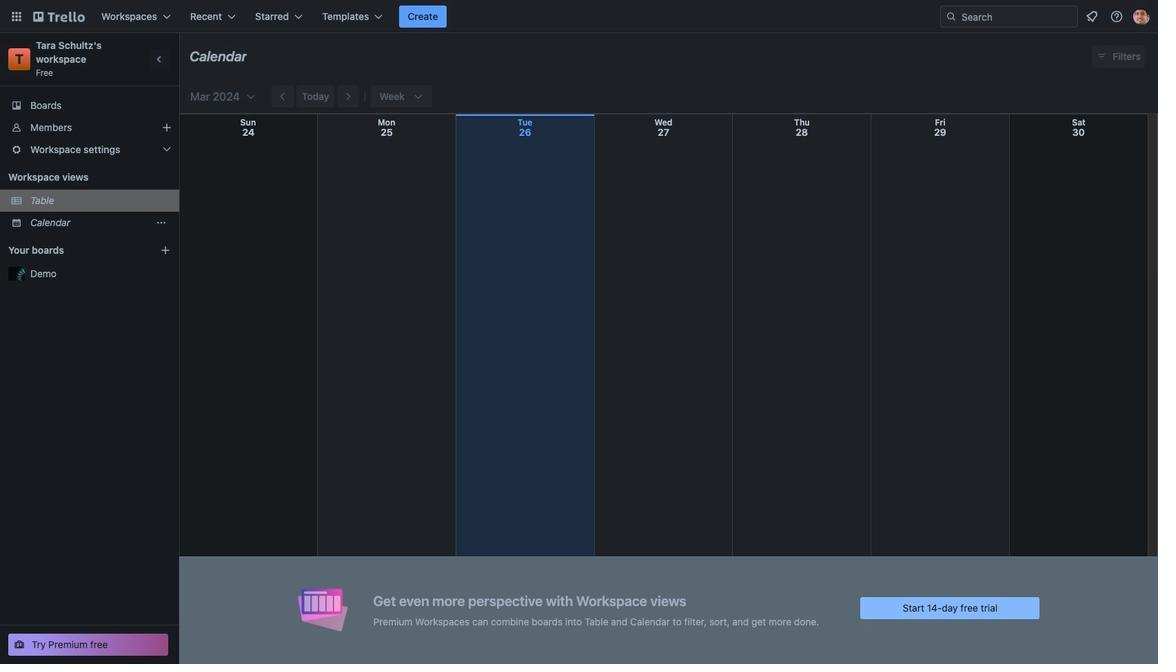 Task type: vqa. For each thing, say whether or not it's contained in the screenshot.
Add board Image
yes



Task type: locate. For each thing, give the bounding box(es) containing it.
workspace actions menu image
[[156, 217, 167, 228]]

0 notifications image
[[1084, 8, 1101, 25]]

Search field
[[941, 6, 1079, 28]]

add board image
[[160, 245, 171, 256]]

search image
[[946, 11, 957, 22]]

your boards with 1 items element
[[8, 242, 139, 259]]

None text field
[[190, 43, 247, 70]]



Task type: describe. For each thing, give the bounding box(es) containing it.
back to home image
[[33, 6, 85, 28]]

james peterson (jamespeterson93) image
[[1134, 8, 1151, 25]]

open information menu image
[[1111, 10, 1124, 23]]

workspace navigation collapse icon image
[[150, 50, 170, 69]]

primary element
[[0, 0, 1159, 33]]



